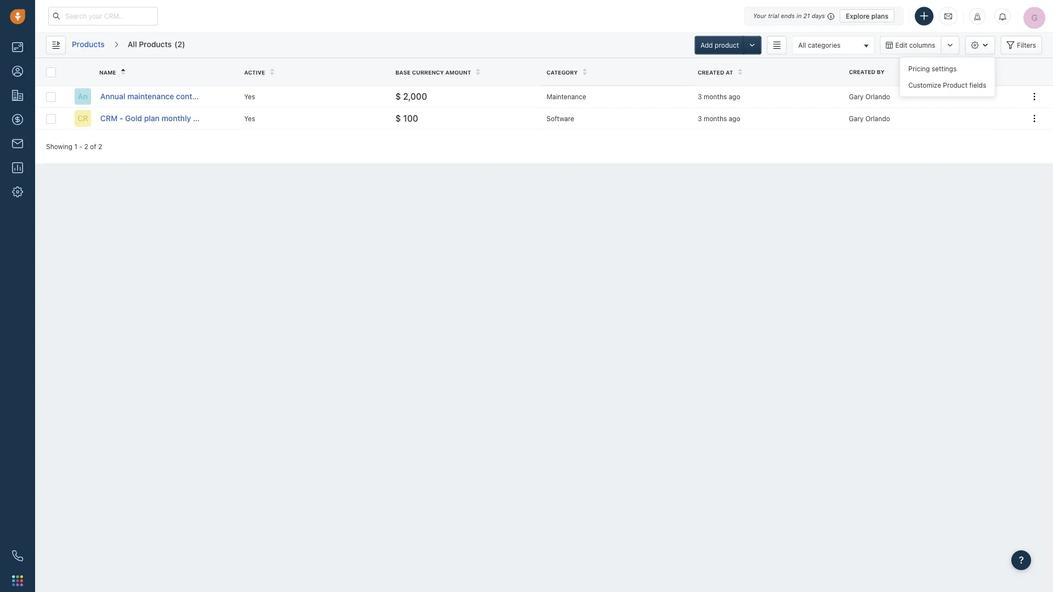 Task type: vqa. For each thing, say whether or not it's contained in the screenshot.
1st The 3 Months Ago from the bottom
yes



Task type: describe. For each thing, give the bounding box(es) containing it.
$ 2,000
[[396, 91, 427, 102]]

$ 100
[[396, 113, 419, 124]]

3 months ago for $ 100
[[698, 115, 741, 122]]

freshworks switcher image
[[12, 576, 23, 587]]

phone element
[[7, 546, 29, 568]]

(sample) inside "crm - gold plan monthly (sample)" link
[[193, 114, 225, 123]]

name
[[99, 69, 116, 75]]

ends
[[781, 12, 795, 19]]

pricing settings
[[909, 65, 957, 73]]

maintenance
[[127, 92, 174, 101]]

explore plans link
[[840, 9, 895, 23]]

orlando for $ 100
[[866, 115, 891, 122]]

active
[[244, 69, 265, 75]]

in
[[797, 12, 802, 19]]

Search your CRM... text field
[[48, 7, 158, 26]]

100
[[403, 113, 419, 124]]

$ for $ 100
[[396, 113, 401, 124]]

settings
[[932, 65, 957, 73]]

(
[[175, 40, 178, 49]]

0 horizontal spatial -
[[79, 143, 82, 150]]

gary orlando for 100
[[850, 115, 891, 122]]

email image
[[945, 12, 953, 21]]

orlando for $ 2,000
[[866, 93, 891, 100]]

crm
[[100, 114, 118, 123]]

edit columns
[[896, 41, 936, 49]]

$ for $ 2,000
[[396, 91, 401, 102]]

months for 2,000
[[704, 93, 727, 100]]

all categories button
[[793, 36, 875, 55]]

pricing
[[909, 65, 931, 73]]

your
[[754, 12, 767, 19]]

all products ( 2 )
[[128, 40, 185, 49]]

cr
[[78, 114, 88, 123]]

categories
[[809, 41, 841, 49]]

ago for 100
[[729, 115, 741, 122]]

1 horizontal spatial 2
[[98, 143, 102, 150]]

days
[[812, 12, 826, 19]]

filters button
[[1001, 36, 1043, 55]]

customize product fields
[[909, 81, 987, 89]]

base currency amount
[[396, 69, 471, 75]]

your trial ends in 21 days
[[754, 12, 826, 19]]

created for created at
[[698, 69, 725, 75]]

of
[[90, 143, 96, 150]]

phone image
[[12, 551, 23, 562]]

2 products from the left
[[139, 40, 172, 49]]

plan
[[144, 114, 160, 123]]

plans
[[872, 12, 889, 20]]

filters
[[1018, 41, 1037, 49]]

edit
[[896, 41, 908, 49]]

add product
[[701, 41, 740, 49]]

2 for )
[[178, 40, 182, 49]]

gary for 100
[[850, 115, 864, 122]]

maintenance
[[547, 93, 587, 100]]

base
[[396, 69, 411, 75]]

ago for 2,000
[[729, 93, 741, 100]]

showing
[[46, 143, 73, 150]]

contract
[[176, 92, 207, 101]]



Task type: locate. For each thing, give the bounding box(es) containing it.
2 orlando from the top
[[866, 115, 891, 122]]

1 horizontal spatial created
[[850, 69, 876, 75]]

3 for 2,000
[[698, 93, 702, 100]]

1 vertical spatial $
[[396, 113, 401, 124]]

1 vertical spatial orlando
[[866, 115, 891, 122]]

all inside all categories button
[[799, 41, 807, 49]]

$
[[396, 91, 401, 102], [396, 113, 401, 124]]

all for all products ( 2 )
[[128, 40, 137, 49]]

created left at
[[698, 69, 725, 75]]

$ left 100
[[396, 113, 401, 124]]

currency
[[412, 69, 444, 75]]

- left gold
[[120, 114, 123, 123]]

1 vertical spatial (sample)
[[193, 114, 225, 123]]

months for 100
[[704, 115, 727, 122]]

1 vertical spatial gary orlando
[[850, 115, 891, 122]]

2 horizontal spatial 2
[[178, 40, 182, 49]]

0 vertical spatial gary
[[850, 93, 864, 100]]

)
[[182, 40, 185, 49]]

fields
[[970, 81, 987, 89]]

1 created from the left
[[850, 69, 876, 75]]

1 gary orlando from the top
[[850, 93, 891, 100]]

gold
[[125, 114, 142, 123]]

explore plans
[[847, 12, 889, 20]]

crm - gold plan monthly (sample) link
[[100, 113, 225, 124]]

2 3 months ago from the top
[[698, 115, 741, 122]]

$ left 2,000
[[396, 91, 401, 102]]

0 vertical spatial -
[[120, 114, 123, 123]]

1 $ from the top
[[396, 91, 401, 102]]

add product button
[[695, 36, 746, 55]]

an
[[78, 92, 88, 101]]

1 vertical spatial 3
[[698, 115, 702, 122]]

2 gary from the top
[[850, 115, 864, 122]]

all left categories
[[799, 41, 807, 49]]

0 horizontal spatial all
[[128, 40, 137, 49]]

2 ago from the top
[[729, 115, 741, 122]]

(sample)
[[209, 92, 241, 101], [193, 114, 225, 123]]

3 for 100
[[698, 115, 702, 122]]

2 gary orlando from the top
[[850, 115, 891, 122]]

1 vertical spatial gary
[[850, 115, 864, 122]]

all for all categories
[[799, 41, 807, 49]]

1 vertical spatial yes
[[244, 115, 255, 122]]

gary for 2,000
[[850, 93, 864, 100]]

add
[[701, 41, 713, 49]]

1 horizontal spatial all
[[799, 41, 807, 49]]

2 $ from the top
[[396, 113, 401, 124]]

products link
[[71, 36, 105, 55]]

1 3 months ago from the top
[[698, 93, 741, 100]]

2,000
[[403, 91, 427, 102]]

2 months from the top
[[704, 115, 727, 122]]

monthly
[[162, 114, 191, 123]]

all categories
[[799, 41, 841, 49]]

ago
[[729, 93, 741, 100], [729, 115, 741, 122]]

2 up annual maintenance contract (sample) on the left of the page
[[178, 40, 182, 49]]

3
[[698, 93, 702, 100], [698, 115, 702, 122]]

0 vertical spatial months
[[704, 93, 727, 100]]

yes for $ 100
[[244, 115, 255, 122]]

annual maintenance contract (sample)
[[100, 92, 241, 101]]

2 yes from the top
[[244, 115, 255, 122]]

0 vertical spatial $
[[396, 91, 401, 102]]

gary orlando
[[850, 93, 891, 100], [850, 115, 891, 122]]

0 horizontal spatial created
[[698, 69, 725, 75]]

all down search your crm... 'text field'
[[128, 40, 137, 49]]

1 products from the left
[[72, 40, 105, 49]]

2 3 from the top
[[698, 115, 702, 122]]

crm - gold plan monthly (sample)
[[100, 114, 225, 123]]

all
[[128, 40, 137, 49], [799, 41, 807, 49]]

gary
[[850, 93, 864, 100], [850, 115, 864, 122]]

created left by
[[850, 69, 876, 75]]

products left (
[[139, 40, 172, 49]]

amount
[[446, 69, 471, 75]]

1 ago from the top
[[729, 93, 741, 100]]

21
[[804, 12, 811, 19]]

customize
[[909, 81, 942, 89]]

product
[[715, 41, 740, 49]]

(sample) down contract
[[193, 114, 225, 123]]

1 months from the top
[[704, 93, 727, 100]]

1 gary from the top
[[850, 93, 864, 100]]

yes
[[244, 93, 255, 100], [244, 115, 255, 122]]

trial
[[769, 12, 780, 19]]

annual maintenance contract (sample) link
[[100, 91, 241, 102]]

1 vertical spatial 3 months ago
[[698, 115, 741, 122]]

showing 1 - 2 of 2
[[46, 143, 102, 150]]

created by
[[850, 69, 885, 75]]

by
[[878, 69, 885, 75]]

0 vertical spatial yes
[[244, 93, 255, 100]]

1
[[74, 143, 77, 150]]

3 months ago
[[698, 93, 741, 100], [698, 115, 741, 122]]

0 horizontal spatial products
[[72, 40, 105, 49]]

explore
[[847, 12, 870, 20]]

created at
[[698, 69, 734, 75]]

1 vertical spatial months
[[704, 115, 727, 122]]

0 vertical spatial 3
[[698, 93, 702, 100]]

3 months ago for $ 2,000
[[698, 93, 741, 100]]

- right the 1
[[79, 143, 82, 150]]

category
[[547, 69, 578, 75]]

1 horizontal spatial products
[[139, 40, 172, 49]]

gary orlando for 2,000
[[850, 93, 891, 100]]

months
[[704, 93, 727, 100], [704, 115, 727, 122]]

columns
[[910, 41, 936, 49]]

products down search your crm... 'text field'
[[72, 40, 105, 49]]

created for created by
[[850, 69, 876, 75]]

1 orlando from the top
[[866, 93, 891, 100]]

0 vertical spatial (sample)
[[209, 92, 241, 101]]

1 horizontal spatial -
[[120, 114, 123, 123]]

0 vertical spatial gary orlando
[[850, 93, 891, 100]]

0 horizontal spatial 2
[[84, 143, 88, 150]]

0 vertical spatial ago
[[729, 93, 741, 100]]

at
[[726, 69, 734, 75]]

1 yes from the top
[[244, 93, 255, 100]]

1 3 from the top
[[698, 93, 702, 100]]

software
[[547, 115, 575, 122]]

2 right of
[[98, 143, 102, 150]]

(sample) inside annual maintenance contract (sample) link
[[209, 92, 241, 101]]

0 vertical spatial orlando
[[866, 93, 891, 100]]

product
[[944, 81, 968, 89]]

edit columns button
[[881, 36, 942, 55]]

yes for $ 2,000
[[244, 93, 255, 100]]

1 vertical spatial -
[[79, 143, 82, 150]]

-
[[120, 114, 123, 123], [79, 143, 82, 150]]

created
[[850, 69, 876, 75], [698, 69, 725, 75]]

2 created from the left
[[698, 69, 725, 75]]

orlando
[[866, 93, 891, 100], [866, 115, 891, 122]]

2
[[178, 40, 182, 49], [84, 143, 88, 150], [98, 143, 102, 150]]

(sample) right contract
[[209, 92, 241, 101]]

2 left of
[[84, 143, 88, 150]]

annual
[[100, 92, 125, 101]]

0 vertical spatial 3 months ago
[[698, 93, 741, 100]]

products
[[72, 40, 105, 49], [139, 40, 172, 49]]

2 for of
[[84, 143, 88, 150]]

1 vertical spatial ago
[[729, 115, 741, 122]]



